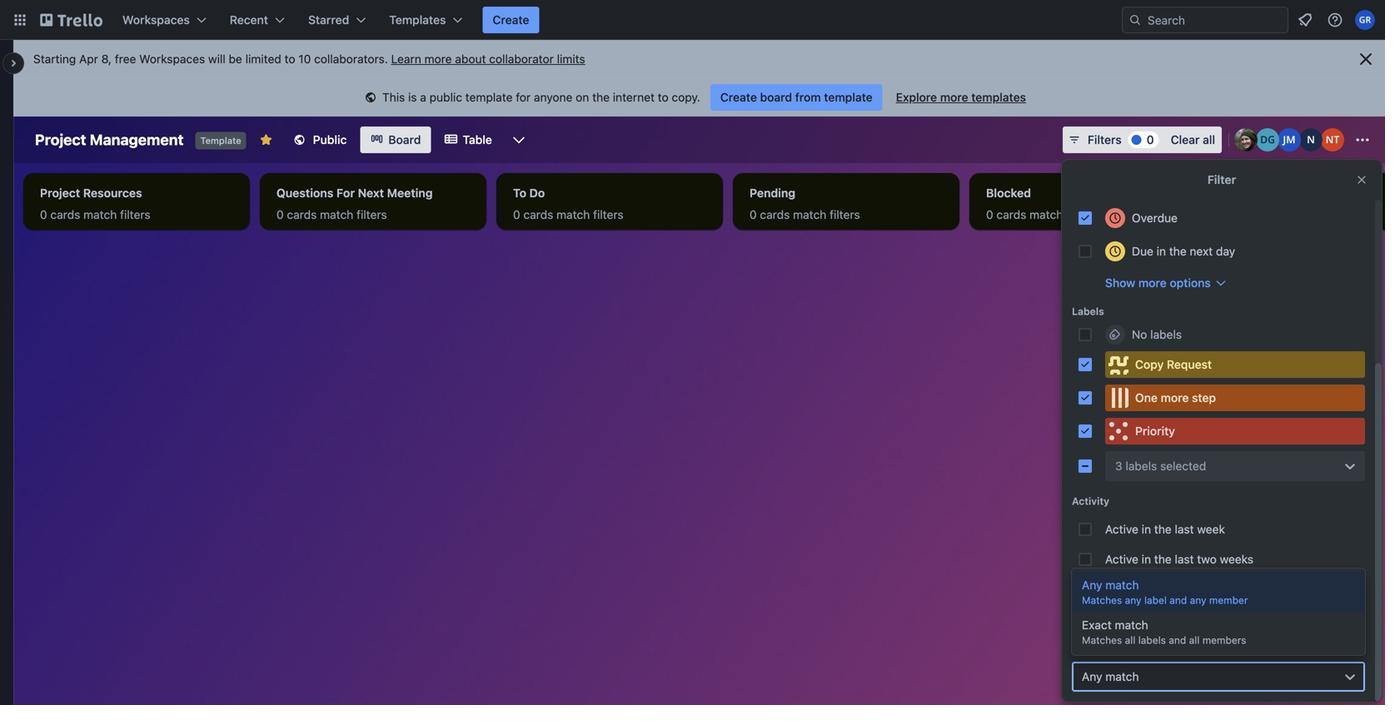 Task type: locate. For each thing, give the bounding box(es) containing it.
on
[[576, 90, 589, 104]]

the up activity
[[1155, 583, 1172, 597]]

1 vertical spatial project
[[40, 186, 80, 200]]

project left the resources
[[40, 186, 80, 200]]

0 horizontal spatial create
[[493, 13, 530, 27]]

more inside explore more templates link
[[941, 90, 969, 104]]

2 vertical spatial active
[[1106, 583, 1139, 597]]

4 cards from the left
[[760, 208, 790, 222]]

project management
[[35, 131, 184, 149]]

matches for exact
[[1082, 635, 1123, 647]]

labels for 3
[[1126, 460, 1158, 473]]

cards inside project resources 0 cards match filters
[[50, 208, 80, 222]]

3 filters from the left
[[593, 208, 624, 222]]

the up active in the last two weeks
[[1155, 523, 1172, 537]]

weeks
[[1220, 553, 1254, 567], [1222, 583, 1256, 597], [1274, 613, 1307, 627]]

last left week
[[1175, 523, 1194, 537]]

in right activity
[[1193, 613, 1203, 627]]

match up without
[[1106, 579, 1139, 592]]

create board from template
[[721, 90, 873, 104]]

filters inside to do 0 cards match filters
[[593, 208, 624, 222]]

board
[[389, 133, 421, 147]]

match inside to do 0 cards match filters
[[557, 208, 590, 222]]

week
[[1198, 523, 1226, 537]]

labels
[[1151, 328, 1182, 342], [1126, 460, 1158, 473], [1139, 635, 1167, 647]]

template left the for
[[466, 90, 513, 104]]

starting apr 8, free workspaces will be limited to 10 collaborators. learn more about collaborator limits
[[33, 52, 586, 66]]

1 vertical spatial four
[[1249, 613, 1270, 627]]

filters
[[1088, 133, 1122, 147]]

a
[[420, 90, 427, 104]]

match down the 'blocked' text field
[[1030, 208, 1063, 222]]

questions
[[277, 186, 334, 200]]

matches inside the any match matches any label and any member
[[1082, 595, 1123, 607]]

0 inside questions for next meeting 0 cards match filters
[[277, 208, 284, 222]]

and inside the any match matches any label and any member
[[1170, 595, 1188, 607]]

0 vertical spatial workspaces
[[122, 13, 190, 27]]

all down without
[[1125, 635, 1136, 647]]

any up without activity in the last four weeks
[[1190, 595, 1207, 607]]

match inside exact match matches all labels and all members
[[1115, 619, 1149, 632]]

last left 'two'
[[1175, 553, 1194, 567]]

labels right 3 at the bottom
[[1126, 460, 1158, 473]]

0 vertical spatial create
[[493, 13, 530, 27]]

5 cards from the left
[[997, 208, 1027, 222]]

2 any from the top
[[1082, 670, 1103, 684]]

2 active from the top
[[1106, 553, 1139, 567]]

filters down the 'blocked' text field
[[1067, 208, 1097, 222]]

active down activity
[[1106, 523, 1139, 537]]

priority
[[1136, 425, 1176, 438]]

no
[[1132, 328, 1148, 342]]

day
[[1217, 245, 1236, 258]]

matches up exact
[[1082, 595, 1123, 607]]

the right on
[[593, 90, 610, 104]]

3 cards from the left
[[524, 208, 554, 222]]

greg robinson (gregrobinson96) image
[[1356, 10, 1376, 30]]

1 horizontal spatial create
[[721, 90, 757, 104]]

workspaces down workspaces dropdown button
[[139, 52, 205, 66]]

last for four
[[1175, 583, 1194, 597]]

show more options button
[[1106, 275, 1228, 292]]

and
[[1170, 595, 1188, 607], [1169, 635, 1187, 647]]

two
[[1198, 553, 1217, 567]]

0 vertical spatial to
[[285, 52, 295, 66]]

and down activity
[[1169, 635, 1187, 647]]

clear all button
[[1165, 127, 1222, 153]]

clear all
[[1171, 133, 1216, 147]]

labels inside exact match matches all labels and all members
[[1139, 635, 1167, 647]]

1 horizontal spatial to
[[658, 90, 669, 104]]

labels down activity
[[1139, 635, 1167, 647]]

caity (caity) image
[[1235, 128, 1258, 152]]

copy
[[1136, 358, 1164, 372]]

2 vertical spatial labels
[[1139, 635, 1167, 647]]

next
[[1190, 245, 1213, 258]]

filters inside project resources 0 cards match filters
[[120, 208, 151, 222]]

match down pending text box
[[793, 208, 827, 222]]

0 vertical spatial weeks
[[1220, 553, 1254, 567]]

2 cards from the left
[[287, 208, 317, 222]]

0 vertical spatial any
[[1082, 579, 1103, 592]]

open information menu image
[[1327, 12, 1344, 28]]

nicole tang (nicoletang31) image
[[1322, 128, 1345, 152]]

1 vertical spatial to
[[658, 90, 669, 104]]

table
[[463, 133, 492, 147]]

1 vertical spatial any
[[1082, 670, 1103, 684]]

in for active in the last four weeks
[[1142, 583, 1152, 597]]

5 filters from the left
[[1067, 208, 1097, 222]]

starred button
[[298, 7, 376, 33]]

1 any from the top
[[1082, 579, 1103, 592]]

To Do text field
[[503, 180, 717, 207]]

1 matches from the top
[[1082, 595, 1123, 607]]

blocked 0 cards match filters
[[987, 186, 1097, 222]]

project resources 0 cards match filters
[[40, 186, 151, 222]]

1 vertical spatial matches
[[1082, 635, 1123, 647]]

template
[[466, 90, 513, 104], [824, 90, 873, 104]]

board
[[760, 90, 792, 104]]

no labels
[[1132, 328, 1182, 342]]

create left board
[[721, 90, 757, 104]]

any
[[1082, 579, 1103, 592], [1082, 670, 1103, 684]]

active in the last week
[[1106, 523, 1226, 537]]

filters down "project resources" text field
[[120, 208, 151, 222]]

1 vertical spatial active
[[1106, 553, 1139, 567]]

in up active in the last two weeks
[[1142, 523, 1152, 537]]

matches down exact
[[1082, 635, 1123, 647]]

workspaces
[[122, 13, 190, 27], [139, 52, 205, 66]]

2 horizontal spatial all
[[1203, 133, 1216, 147]]

4 filters from the left
[[830, 208, 860, 222]]

0 vertical spatial and
[[1170, 595, 1188, 607]]

1 cards from the left
[[50, 208, 80, 222]]

1 vertical spatial weeks
[[1222, 583, 1256, 597]]

cards down blocked
[[997, 208, 1027, 222]]

all
[[1203, 133, 1216, 147], [1125, 635, 1136, 647], [1190, 635, 1200, 647]]

any inside the any match matches any label and any member
[[1082, 579, 1103, 592]]

active down active in the last week
[[1106, 553, 1139, 567]]

0 notifications image
[[1296, 10, 1316, 30]]

in right due
[[1157, 245, 1167, 258]]

0 horizontal spatial four
[[1198, 583, 1219, 597]]

cards down pending in the right of the page
[[760, 208, 790, 222]]

1 horizontal spatial four
[[1249, 613, 1270, 627]]

match down to do text box
[[557, 208, 590, 222]]

clear
[[1171, 133, 1200, 147]]

0 horizontal spatial to
[[285, 52, 295, 66]]

1 active from the top
[[1106, 523, 1139, 537]]

1 horizontal spatial all
[[1190, 635, 1200, 647]]

match down label
[[1115, 619, 1149, 632]]

1 filters from the left
[[120, 208, 151, 222]]

workspaces up "free"
[[122, 13, 190, 27]]

all down without activity in the last four weeks
[[1190, 635, 1200, 647]]

Project Resources text field
[[30, 180, 243, 207]]

cards inside questions for next meeting 0 cards match filters
[[287, 208, 317, 222]]

overdue
[[1132, 211, 1178, 225]]

match
[[83, 208, 117, 222], [320, 208, 354, 222], [557, 208, 590, 222], [793, 208, 827, 222], [1030, 208, 1063, 222], [1106, 579, 1139, 592], [1115, 619, 1149, 632], [1106, 670, 1139, 684]]

labels right no
[[1151, 328, 1182, 342]]

3 labels selected
[[1116, 460, 1207, 473]]

more right one
[[1161, 391, 1189, 405]]

0 vertical spatial project
[[35, 131, 86, 149]]

more inside color: orange, title: "one more step" 'element'
[[1161, 391, 1189, 405]]

active
[[1106, 523, 1139, 537], [1106, 553, 1139, 567], [1106, 583, 1139, 597]]

any up without
[[1125, 595, 1142, 607]]

0 horizontal spatial all
[[1125, 635, 1136, 647]]

in down active in the last week
[[1142, 553, 1152, 567]]

create inside button
[[493, 13, 530, 27]]

project inside the board name text box
[[35, 131, 86, 149]]

to do 0 cards match filters
[[513, 186, 624, 222]]

pending 0 cards match filters
[[750, 186, 860, 222]]

any for any match matches any label and any member
[[1082, 579, 1103, 592]]

last for week
[[1175, 523, 1194, 537]]

starred
[[308, 13, 349, 27]]

cards down questions
[[287, 208, 317, 222]]

selected
[[1161, 460, 1207, 473]]

more right show
[[1139, 276, 1167, 290]]

2 any from the left
[[1190, 595, 1207, 607]]

project for project resources 0 cards match filters
[[40, 186, 80, 200]]

all right clear
[[1203, 133, 1216, 147]]

project inside project resources 0 cards match filters
[[40, 186, 80, 200]]

3 active from the top
[[1106, 583, 1139, 597]]

Board name text field
[[27, 127, 192, 153]]

due in the next day
[[1132, 245, 1236, 258]]

nic (nicoletollefson1) image
[[1300, 128, 1323, 152]]

match down for
[[320, 208, 354, 222]]

members
[[1203, 635, 1247, 647]]

0 vertical spatial four
[[1198, 583, 1219, 597]]

and inside exact match matches all labels and all members
[[1169, 635, 1187, 647]]

weeks for active in the last two weeks
[[1220, 553, 1254, 567]]

0
[[1147, 133, 1155, 147], [40, 208, 47, 222], [277, 208, 284, 222], [513, 208, 521, 222], [750, 208, 757, 222], [987, 208, 994, 222]]

four
[[1198, 583, 1219, 597], [1249, 613, 1270, 627]]

to left the 10
[[285, 52, 295, 66]]

recent button
[[220, 7, 295, 33]]

pending
[[750, 186, 796, 200]]

show
[[1106, 276, 1136, 290]]

filters down pending text box
[[830, 208, 860, 222]]

activity
[[1072, 496, 1110, 507]]

in up without
[[1142, 583, 1152, 597]]

and up activity
[[1170, 595, 1188, 607]]

matches
[[1082, 595, 1123, 607], [1082, 635, 1123, 647]]

1 horizontal spatial any
[[1190, 595, 1207, 607]]

any match matches any label and any member
[[1082, 579, 1249, 607]]

any up exact
[[1082, 579, 1103, 592]]

filters down to do text box
[[593, 208, 624, 222]]

public button
[[283, 127, 357, 153]]

project up project resources 0 cards match filters
[[35, 131, 86, 149]]

the for due in the next day
[[1170, 245, 1187, 258]]

sm image
[[362, 90, 379, 107]]

more inside show more options button
[[1139, 276, 1167, 290]]

active up without
[[1106, 583, 1139, 597]]

project
[[35, 131, 86, 149], [40, 186, 80, 200]]

the down active in the last week
[[1155, 553, 1172, 567]]

1 vertical spatial create
[[721, 90, 757, 104]]

one
[[1136, 391, 1158, 405]]

active for active in the last four weeks
[[1106, 583, 1139, 597]]

1 vertical spatial and
[[1169, 635, 1187, 647]]

in for active in the last week
[[1142, 523, 1152, 537]]

0 vertical spatial active
[[1106, 523, 1139, 537]]

last down active in the last two weeks
[[1175, 583, 1194, 597]]

2 filters from the left
[[357, 208, 387, 222]]

Questions For Next Meeting text field
[[267, 180, 480, 207]]

is
[[408, 90, 417, 104]]

last
[[1175, 523, 1194, 537], [1175, 553, 1194, 567], [1175, 583, 1194, 597], [1226, 613, 1246, 627]]

2 matches from the top
[[1082, 635, 1123, 647]]

template right from
[[824, 90, 873, 104]]

0 inside blocked 0 cards match filters
[[987, 208, 994, 222]]

match inside the any match matches any label and any member
[[1106, 579, 1139, 592]]

filters
[[120, 208, 151, 222], [357, 208, 387, 222], [593, 208, 624, 222], [830, 208, 860, 222], [1067, 208, 1097, 222]]

create up collaborator
[[493, 13, 530, 27]]

filters down questions for next meeting text box
[[357, 208, 387, 222]]

0 inside the pending 0 cards match filters
[[750, 208, 757, 222]]

the left next
[[1170, 245, 1187, 258]]

template
[[200, 135, 241, 146]]

cards down 'do'
[[524, 208, 554, 222]]

cards down "project resources" text field
[[50, 208, 80, 222]]

templates button
[[379, 7, 473, 33]]

0 vertical spatial labels
[[1151, 328, 1182, 342]]

1 vertical spatial labels
[[1126, 460, 1158, 473]]

0 vertical spatial matches
[[1082, 595, 1123, 607]]

all inside the clear all button
[[1203, 133, 1216, 147]]

0 horizontal spatial any
[[1125, 595, 1142, 607]]

to left copy.
[[658, 90, 669, 104]]

1 horizontal spatial template
[[824, 90, 873, 104]]

the up the members
[[1206, 613, 1223, 627]]

more right explore
[[941, 90, 969, 104]]

cards
[[50, 208, 80, 222], [287, 208, 317, 222], [524, 208, 554, 222], [760, 208, 790, 222], [997, 208, 1027, 222]]

0 horizontal spatial template
[[466, 90, 513, 104]]

match down the resources
[[83, 208, 117, 222]]

any down exact
[[1082, 670, 1103, 684]]

next
[[358, 186, 384, 200]]

matches inside exact match matches all labels and all members
[[1082, 635, 1123, 647]]

more right learn on the top of the page
[[425, 52, 452, 66]]



Task type: describe. For each thing, give the bounding box(es) containing it.
create button
[[483, 7, 540, 33]]

explore more templates
[[896, 90, 1027, 104]]

match down exact
[[1106, 670, 1139, 684]]

star or unstar board image
[[260, 133, 273, 147]]

resources
[[83, 186, 142, 200]]

the for active in the last two weeks
[[1155, 553, 1172, 567]]

request
[[1167, 358, 1212, 372]]

filter
[[1208, 173, 1237, 187]]

activity
[[1151, 613, 1190, 627]]

blocked
[[987, 186, 1032, 200]]

management
[[90, 131, 184, 149]]

any for any match
[[1082, 670, 1103, 684]]

primary element
[[0, 0, 1386, 40]]

collaborators.
[[314, 52, 388, 66]]

in for due in the next day
[[1157, 245, 1167, 258]]

more for explore
[[941, 90, 969, 104]]

cards inside blocked 0 cards match filters
[[997, 208, 1027, 222]]

jordan mirchev (jordan_mirchev) image
[[1278, 128, 1302, 152]]

color: red, title: "priority" element
[[1106, 418, 1366, 445]]

due
[[1132, 245, 1154, 258]]

be
[[229, 52, 242, 66]]

cards inside to do 0 cards match filters
[[524, 208, 554, 222]]

0 inside project resources 0 cards match filters
[[40, 208, 47, 222]]

search image
[[1129, 13, 1142, 27]]

last for two
[[1175, 553, 1194, 567]]

without
[[1106, 613, 1148, 627]]

3
[[1116, 460, 1123, 473]]

match inside the pending 0 cards match filters
[[793, 208, 827, 222]]

meeting
[[387, 186, 433, 200]]

create for create board from template
[[721, 90, 757, 104]]

this
[[382, 90, 405, 104]]

project for project management
[[35, 131, 86, 149]]

limited
[[246, 52, 281, 66]]

back to home image
[[40, 7, 102, 33]]

cards inside the pending 0 cards match filters
[[760, 208, 790, 222]]

Blocked text field
[[977, 180, 1190, 207]]

the for active in the last four weeks
[[1155, 583, 1172, 597]]

copy request
[[1136, 358, 1212, 372]]

to
[[513, 186, 527, 200]]

apr
[[79, 52, 98, 66]]

matches for any
[[1082, 595, 1123, 607]]

0 inside to do 0 cards match filters
[[513, 208, 521, 222]]

recent
[[230, 13, 268, 27]]

close popover image
[[1356, 173, 1369, 187]]

match inside project resources 0 cards match filters
[[83, 208, 117, 222]]

show menu image
[[1355, 132, 1372, 148]]

customize views image
[[511, 132, 527, 148]]

table link
[[435, 127, 502, 153]]

more for show
[[1139, 276, 1167, 290]]

workspaces button
[[112, 7, 217, 33]]

workspaces inside dropdown button
[[122, 13, 190, 27]]

public
[[313, 133, 347, 147]]

last down member
[[1226, 613, 1246, 627]]

public
[[430, 90, 462, 104]]

1 template from the left
[[466, 90, 513, 104]]

create for create
[[493, 13, 530, 27]]

and for any match
[[1170, 595, 1188, 607]]

this is a public template for anyone on the internet to copy.
[[382, 90, 701, 104]]

in for active in the last two weeks
[[1142, 553, 1152, 567]]

filters inside the pending 0 cards match filters
[[830, 208, 860, 222]]

from
[[796, 90, 821, 104]]

label
[[1145, 595, 1167, 607]]

starting
[[33, 52, 76, 66]]

1 any from the left
[[1125, 595, 1142, 607]]

1 vertical spatial workspaces
[[139, 52, 205, 66]]

for
[[516, 90, 531, 104]]

explore
[[896, 90, 938, 104]]

more for one
[[1161, 391, 1189, 405]]

options
[[1170, 276, 1211, 290]]

filters inside blocked 0 cards match filters
[[1067, 208, 1097, 222]]

color: yellow, title: "copy request" element
[[1106, 352, 1366, 378]]

create board from template link
[[711, 84, 883, 111]]

Search field
[[1142, 7, 1288, 32]]

8,
[[101, 52, 112, 66]]

match inside questions for next meeting 0 cards match filters
[[320, 208, 354, 222]]

learn more about collaborator limits link
[[391, 52, 586, 66]]

learn
[[391, 52, 421, 66]]

2 template from the left
[[824, 90, 873, 104]]

collaborator
[[489, 52, 554, 66]]

member
[[1210, 595, 1249, 607]]

active for active in the last two weeks
[[1106, 553, 1139, 567]]

Pending text field
[[740, 180, 953, 207]]

exact
[[1082, 619, 1112, 632]]

explore more templates link
[[886, 84, 1037, 111]]

labels for no
[[1151, 328, 1182, 342]]

filters inside questions for next meeting 0 cards match filters
[[357, 208, 387, 222]]

will
[[208, 52, 226, 66]]

2 vertical spatial weeks
[[1274, 613, 1307, 627]]

active in the last four weeks
[[1106, 583, 1256, 597]]

match inside blocked 0 cards match filters
[[1030, 208, 1063, 222]]

do
[[530, 186, 545, 200]]

weeks for active in the last four weeks
[[1222, 583, 1256, 597]]

active in the last two weeks
[[1106, 553, 1254, 567]]

active for active in the last week
[[1106, 523, 1139, 537]]

without activity in the last four weeks
[[1106, 613, 1307, 627]]

copy.
[[672, 90, 701, 104]]

templates
[[389, 13, 446, 27]]

show more options
[[1106, 276, 1211, 290]]

board link
[[360, 127, 431, 153]]

limits
[[557, 52, 586, 66]]

and for exact match
[[1169, 635, 1187, 647]]

step
[[1192, 391, 1217, 405]]

for
[[337, 186, 355, 200]]

the for active in the last week
[[1155, 523, 1172, 537]]

color: orange, title: "one more step" element
[[1106, 385, 1366, 412]]

about
[[455, 52, 486, 66]]

anyone
[[534, 90, 573, 104]]

free
[[115, 52, 136, 66]]

10
[[299, 52, 311, 66]]

labels
[[1072, 306, 1105, 317]]

templates
[[972, 90, 1027, 104]]

any match
[[1082, 670, 1139, 684]]

devan goldstein (devangoldstein2) image
[[1257, 128, 1280, 152]]

one more step
[[1136, 391, 1217, 405]]

internet
[[613, 90, 655, 104]]

exact match matches all labels and all members
[[1082, 619, 1247, 647]]



Task type: vqa. For each thing, say whether or not it's contained in the screenshot.
'Active' related to Active in the last week
yes



